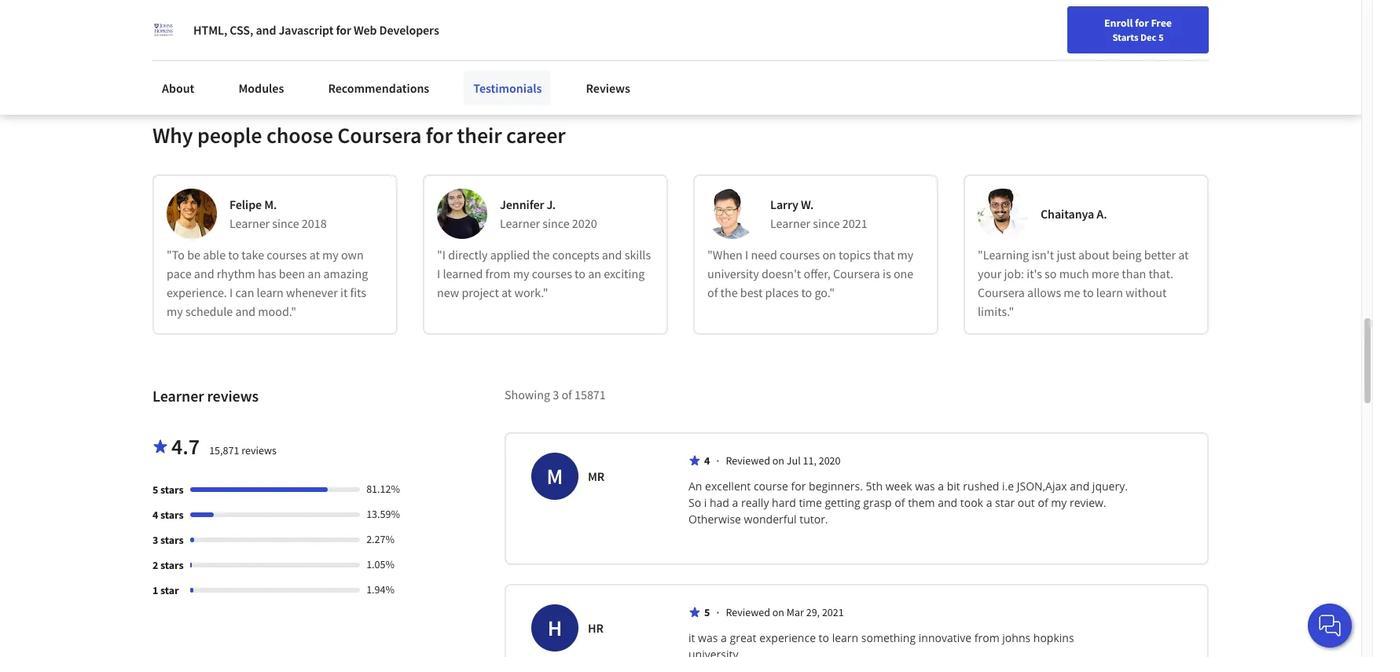 Task type: locate. For each thing, give the bounding box(es) containing it.
limits."
[[978, 304, 1015, 320]]

1 horizontal spatial star
[[996, 496, 1015, 511]]

1 vertical spatial coursera
[[833, 266, 881, 282]]

0 vertical spatial on
[[823, 247, 837, 263]]

0 horizontal spatial the
[[533, 247, 550, 263]]

why people choose coursera for their career
[[153, 121, 566, 150]]

1 vertical spatial from
[[975, 631, 1000, 646]]

johns hopkins university image
[[153, 19, 175, 41]]

2 horizontal spatial i
[[745, 247, 749, 263]]

1 vertical spatial 2020
[[819, 454, 841, 468]]

1 horizontal spatial 2020
[[819, 454, 841, 468]]

0 horizontal spatial 5
[[153, 483, 158, 497]]

0 vertical spatial was
[[915, 479, 935, 494]]

5 right 'dec'
[[1159, 31, 1164, 43]]

coursera inside "learning isn't just about being better at your job: it's so much more than that. coursera allows me to learn without limits."
[[978, 285, 1025, 301]]

w.
[[801, 197, 814, 213]]

1.05%
[[367, 558, 395, 572]]

learn left something
[[832, 631, 859, 646]]

1 horizontal spatial more
[[1092, 266, 1120, 282]]

recommendations link
[[319, 71, 439, 105]]

1 horizontal spatial was
[[915, 479, 935, 494]]

since down w.
[[813, 216, 840, 231]]

2 horizontal spatial 5
[[1159, 31, 1164, 43]]

an inside "i directly applied the concepts and skills i learned from my courses to an exciting new project at work."
[[588, 266, 602, 282]]

to left go."
[[802, 285, 812, 301]]

i
[[745, 247, 749, 263], [437, 266, 441, 282], [230, 285, 233, 301]]

2 vertical spatial on
[[773, 606, 785, 620]]

from inside "i directly applied the concepts and skills i learned from my courses to an exciting new project at work."
[[486, 266, 511, 282]]

of down the university
[[708, 285, 718, 301]]

coursera
[[338, 121, 422, 150], [833, 266, 881, 282], [978, 285, 1025, 301]]

it left fits
[[340, 285, 348, 301]]

5 for 5
[[705, 606, 710, 620]]

stars down '5 stars'
[[160, 508, 184, 522]]

learner down larry
[[771, 216, 811, 231]]

3 up 2
[[153, 533, 158, 548]]

a
[[938, 479, 944, 494], [733, 496, 739, 511], [987, 496, 993, 511], [721, 631, 727, 646]]

2 reviewed from the top
[[726, 606, 771, 620]]

to up rhythm
[[228, 247, 239, 263]]

learner inside felipe m. learner since 2018
[[230, 216, 270, 231]]

3 since from the left
[[813, 216, 840, 231]]

0 horizontal spatial 4
[[153, 508, 158, 522]]

your
[[978, 266, 1002, 282]]

0 horizontal spatial was
[[698, 631, 718, 646]]

courses up work."
[[532, 266, 572, 282]]

4 stars from the top
[[160, 559, 184, 573]]

learner down jennifer
[[500, 216, 540, 231]]

1 horizontal spatial 3
[[553, 387, 559, 403]]

2 horizontal spatial since
[[813, 216, 840, 231]]

"when i need courses on topics that my university doesn't offer, coursera is one of the best places to go."
[[708, 247, 914, 301]]

2 vertical spatial coursera
[[978, 285, 1025, 301]]

people
[[197, 121, 262, 150]]

0 horizontal spatial 3
[[153, 533, 158, 548]]

0 vertical spatial star
[[996, 496, 1015, 511]]

on up offer,
[[823, 247, 837, 263]]

0 horizontal spatial courses
[[267, 247, 307, 263]]

1 horizontal spatial it
[[689, 631, 695, 646]]

1 horizontal spatial an
[[588, 266, 602, 282]]

2021 up topics at the right of the page
[[843, 216, 868, 231]]

to down 29,
[[819, 631, 830, 646]]

2
[[153, 559, 158, 573]]

reviews up 15,871
[[207, 386, 259, 406]]

0 horizontal spatial i
[[230, 285, 233, 301]]

the down the university
[[721, 285, 738, 301]]

learn inside "to be able to take courses at my own pace and rhythm has been an amazing experience. i can learn whenever it fits my schedule and mood."
[[257, 285, 284, 301]]

since for m.
[[272, 216, 299, 231]]

them
[[908, 496, 935, 511]]

1 horizontal spatial i
[[437, 266, 441, 282]]

a inside it was a great experience to learn something innovative from johns hopkins university.
[[721, 631, 727, 646]]

really
[[741, 496, 769, 511]]

on
[[823, 247, 837, 263], [773, 454, 785, 468], [773, 606, 785, 620]]

to inside "to be able to take courses at my own pace and rhythm has been an amazing experience. i can learn whenever it fits my schedule and mood."
[[228, 247, 239, 263]]

at left work."
[[502, 285, 512, 301]]

reviewed on mar 29, 2021
[[726, 606, 844, 620]]

2 horizontal spatial learn
[[1097, 285, 1124, 301]]

star down i.e
[[996, 496, 1015, 511]]

1 horizontal spatial coursera
[[833, 266, 881, 282]]

show 6 more button
[[153, 18, 240, 46]]

13.59%
[[367, 507, 400, 522]]

university.
[[689, 647, 742, 657]]

work."
[[515, 285, 548, 301]]

for left web
[[336, 22, 351, 38]]

at inside "learning isn't just about being better at your job: it's so much more than that. coursera allows me to learn without limits."
[[1179, 247, 1189, 263]]

that.
[[1149, 266, 1174, 282]]

0 horizontal spatial 2020
[[572, 216, 597, 231]]

jennifer j. learner since 2020
[[500, 197, 597, 231]]

collection element
[[143, 0, 1219, 71]]

1 vertical spatial reviewed
[[726, 606, 771, 620]]

hr
[[588, 621, 604, 636]]

1 horizontal spatial the
[[721, 285, 738, 301]]

english button
[[1032, 0, 1127, 51]]

"i
[[437, 247, 446, 263]]

my down experience.
[[167, 304, 183, 320]]

getting
[[825, 496, 861, 511]]

2 an from the left
[[588, 266, 602, 282]]

1 horizontal spatial since
[[543, 216, 570, 231]]

my up "one"
[[898, 247, 914, 263]]

courses
[[267, 247, 307, 263], [780, 247, 820, 263], [532, 266, 572, 282]]

felipe m. learner since 2018
[[230, 197, 327, 231]]

2020 right 11,
[[819, 454, 841, 468]]

stars up 4 stars
[[160, 483, 184, 497]]

1 vertical spatial reviews
[[242, 444, 277, 458]]

stars for 5 stars
[[160, 483, 184, 497]]

i inside "to be able to take courses at my own pace and rhythm has been an amazing experience. i can learn whenever it fits my schedule and mood."
[[230, 285, 233, 301]]

2020
[[572, 216, 597, 231], [819, 454, 841, 468]]

since inside felipe m. learner since 2018
[[272, 216, 299, 231]]

1 reviewed from the top
[[726, 454, 771, 468]]

1.94%
[[367, 583, 395, 597]]

"to
[[167, 247, 185, 263]]

coursera down recommendations link
[[338, 121, 422, 150]]

has
[[258, 266, 276, 282]]

learner down felipe
[[230, 216, 270, 231]]

being
[[1113, 247, 1142, 263]]

a right "took"
[[987, 496, 993, 511]]

since down j.
[[543, 216, 570, 231]]

1 vertical spatial on
[[773, 454, 785, 468]]

1 horizontal spatial courses
[[532, 266, 572, 282]]

1 horizontal spatial 4
[[705, 454, 710, 468]]

2 vertical spatial i
[[230, 285, 233, 301]]

my up work."
[[513, 266, 530, 282]]

reviewed on jul 11, 2020
[[726, 454, 841, 468]]

it up university.
[[689, 631, 695, 646]]

more right 6
[[202, 25, 227, 39]]

j.
[[547, 197, 556, 213]]

an excellent course for beginners. 5th week was a bit rushed i.e json,ajax and jquery. so i had a really hard time getting grasp of them and took a star out of my review. otherwise wonderful tutor.
[[689, 479, 1131, 527]]

reviewed up excellent
[[726, 454, 771, 468]]

reviewed
[[726, 454, 771, 468], [726, 606, 771, 620]]

1 horizontal spatial at
[[502, 285, 512, 301]]

1 vertical spatial i
[[437, 266, 441, 282]]

0 horizontal spatial from
[[486, 266, 511, 282]]

need
[[751, 247, 778, 263]]

without
[[1126, 285, 1167, 301]]

learn down the has
[[257, 285, 284, 301]]

2018
[[302, 216, 327, 231]]

show notifications image
[[1150, 20, 1168, 39]]

more inside show 6 more button
[[202, 25, 227, 39]]

0 vertical spatial reviews
[[207, 386, 259, 406]]

stars up 2 stars
[[160, 533, 184, 548]]

star inside an excellent course for beginners. 5th week was a bit rushed i.e json,ajax and jquery. so i had a really hard time getting grasp of them and took a star out of my review. otherwise wonderful tutor.
[[996, 496, 1015, 511]]

was up them on the right bottom
[[915, 479, 935, 494]]

0 horizontal spatial an
[[308, 266, 321, 282]]

topics
[[839, 247, 871, 263]]

at
[[310, 247, 320, 263], [1179, 247, 1189, 263], [502, 285, 512, 301]]

take
[[242, 247, 264, 263]]

1
[[153, 584, 158, 598]]

from inside it was a great experience to learn something innovative from johns hopkins university.
[[975, 631, 1000, 646]]

3 stars from the top
[[160, 533, 184, 548]]

0 horizontal spatial it
[[340, 285, 348, 301]]

3 right showing
[[553, 387, 559, 403]]

for up 'dec'
[[1135, 16, 1149, 30]]

on left 'mar'
[[773, 606, 785, 620]]

5
[[1159, 31, 1164, 43], [153, 483, 158, 497], [705, 606, 710, 620]]

0 horizontal spatial at
[[310, 247, 320, 263]]

that
[[874, 247, 895, 263]]

1 vertical spatial it
[[689, 631, 695, 646]]

m.
[[264, 197, 277, 213]]

2 since from the left
[[543, 216, 570, 231]]

1 vertical spatial the
[[721, 285, 738, 301]]

great
[[730, 631, 757, 646]]

4 up excellent
[[705, 454, 710, 468]]

5 up university.
[[705, 606, 710, 620]]

1 vertical spatial 5
[[153, 483, 158, 497]]

0 vertical spatial more
[[202, 25, 227, 39]]

i left need
[[745, 247, 749, 263]]

jennifer
[[500, 197, 544, 213]]

week
[[886, 479, 913, 494]]

it's
[[1027, 266, 1043, 282]]

2 stars from the top
[[160, 508, 184, 522]]

chaitanya
[[1041, 206, 1095, 222]]

0 horizontal spatial more
[[202, 25, 227, 39]]

my left own
[[322, 247, 339, 263]]

learner inside larry w. learner since 2021
[[771, 216, 811, 231]]

about
[[1079, 247, 1110, 263]]

1 vertical spatial star
[[160, 584, 179, 598]]

an down concepts
[[588, 266, 602, 282]]

it inside "to be able to take courses at my own pace and rhythm has been an amazing experience. i can learn whenever it fits my schedule and mood."
[[340, 285, 348, 301]]

tutor.
[[800, 512, 828, 527]]

0 horizontal spatial learn
[[257, 285, 284, 301]]

since down the m.
[[272, 216, 299, 231]]

0 horizontal spatial since
[[272, 216, 299, 231]]

0 vertical spatial 2021
[[843, 216, 868, 231]]

reviews link
[[577, 71, 640, 105]]

was inside it was a great experience to learn something innovative from johns hopkins university.
[[698, 631, 718, 646]]

from down applied
[[486, 266, 511, 282]]

reviewed up great
[[726, 606, 771, 620]]

was up university.
[[698, 631, 718, 646]]

course
[[754, 479, 789, 494]]

1 horizontal spatial 5
[[705, 606, 710, 620]]

hard
[[772, 496, 796, 511]]

was
[[915, 479, 935, 494], [698, 631, 718, 646]]

on left jul at the bottom right
[[773, 454, 785, 468]]

courses inside the "when i need courses on topics that my university doesn't offer, coursera is one of the best places to go."
[[780, 247, 820, 263]]

to right me
[[1083, 285, 1094, 301]]

since for j.
[[543, 216, 570, 231]]

coursera down topics at the right of the page
[[833, 266, 881, 282]]

4 down '5 stars'
[[153, 508, 158, 522]]

the inside the "when i need courses on topics that my university doesn't offer, coursera is one of the best places to go."
[[721, 285, 738, 301]]

learn for more
[[1097, 285, 1124, 301]]

learner inside jennifer j. learner since 2020
[[500, 216, 540, 231]]

1 horizontal spatial from
[[975, 631, 1000, 646]]

1 vertical spatial was
[[698, 631, 718, 646]]

2 horizontal spatial coursera
[[978, 285, 1025, 301]]

2 horizontal spatial at
[[1179, 247, 1189, 263]]

0 vertical spatial 3
[[553, 387, 559, 403]]

stars for 4 stars
[[160, 508, 184, 522]]

amazing
[[323, 266, 368, 282]]

enroll for free starts dec 5
[[1105, 16, 1172, 43]]

free
[[1151, 16, 1172, 30]]

1 vertical spatial 4
[[153, 508, 158, 522]]

1 stars from the top
[[160, 483, 184, 497]]

since inside larry w. learner since 2021
[[813, 216, 840, 231]]

1 horizontal spatial learn
[[832, 631, 859, 646]]

fits
[[350, 285, 366, 301]]

0 vertical spatial reviewed
[[726, 454, 771, 468]]

learner for felipe
[[230, 216, 270, 231]]

0 vertical spatial the
[[533, 247, 550, 263]]

5 up 4 stars
[[153, 483, 158, 497]]

at down 2018
[[310, 247, 320, 263]]

stars
[[160, 483, 184, 497], [160, 508, 184, 522], [160, 533, 184, 548], [160, 559, 184, 573]]

html,
[[193, 22, 227, 38]]

from left johns
[[975, 631, 1000, 646]]

0 vertical spatial coursera
[[338, 121, 422, 150]]

15,871 reviews
[[209, 444, 277, 458]]

more down "about"
[[1092, 266, 1120, 282]]

0 vertical spatial it
[[340, 285, 348, 301]]

a up university.
[[721, 631, 727, 646]]

and right css,
[[256, 22, 276, 38]]

for
[[1135, 16, 1149, 30], [336, 22, 351, 38], [426, 121, 453, 150], [791, 479, 806, 494]]

2021 right 29,
[[822, 606, 844, 620]]

0 horizontal spatial star
[[160, 584, 179, 598]]

learn down than in the top of the page
[[1097, 285, 1124, 301]]

for up time at right
[[791, 479, 806, 494]]

0 vertical spatial 2020
[[572, 216, 597, 231]]

i left can
[[230, 285, 233, 301]]

courses up offer,
[[780, 247, 820, 263]]

2 vertical spatial 5
[[705, 606, 710, 620]]

english
[[1060, 18, 1099, 33]]

to down concepts
[[575, 266, 586, 282]]

i inside "i directly applied the concepts and skills i learned from my courses to an exciting new project at work."
[[437, 266, 441, 282]]

at inside "i directly applied the concepts and skills i learned from my courses to an exciting new project at work."
[[502, 285, 512, 301]]

3
[[553, 387, 559, 403], [153, 533, 158, 548]]

5 for 5 stars
[[153, 483, 158, 497]]

since
[[272, 216, 299, 231], [543, 216, 570, 231], [813, 216, 840, 231]]

1 vertical spatial 2021
[[822, 606, 844, 620]]

developers
[[379, 22, 439, 38]]

star right 1
[[160, 584, 179, 598]]

1 since from the left
[[272, 216, 299, 231]]

a left bit on the right bottom of the page
[[938, 479, 944, 494]]

4 for 4 stars
[[153, 508, 158, 522]]

2020 up concepts
[[572, 216, 597, 231]]

2021 inside larry w. learner since 2021
[[843, 216, 868, 231]]

allows
[[1028, 285, 1062, 301]]

it
[[340, 285, 348, 301], [689, 631, 695, 646]]

i.e
[[1003, 479, 1014, 494]]

at right better
[[1179, 247, 1189, 263]]

reviews right 15,871
[[242, 444, 277, 458]]

an up whenever at the left top of page
[[308, 266, 321, 282]]

more
[[202, 25, 227, 39], [1092, 266, 1120, 282]]

i down the "i
[[437, 266, 441, 282]]

of left the 15871
[[562, 387, 572, 403]]

stars right 2
[[160, 559, 184, 573]]

courses up been
[[267, 247, 307, 263]]

and up exciting
[[602, 247, 622, 263]]

since inside jennifer j. learner since 2020
[[543, 216, 570, 231]]

learn inside "learning isn't just about being better at your job: it's so much more than that. coursera allows me to learn without limits."
[[1097, 285, 1124, 301]]

None search field
[[224, 10, 602, 41]]

just
[[1057, 247, 1076, 263]]

an
[[689, 479, 703, 494]]

0 vertical spatial i
[[745, 247, 749, 263]]

0 vertical spatial 4
[[705, 454, 710, 468]]

at for better
[[1179, 247, 1189, 263]]

reviewed for h
[[726, 606, 771, 620]]

0 vertical spatial from
[[486, 266, 511, 282]]

so
[[689, 496, 702, 511]]

at inside "to be able to take courses at my own pace and rhythm has been an amazing experience. i can learn whenever it fits my schedule and mood."
[[310, 247, 320, 263]]

the right applied
[[533, 247, 550, 263]]

reviews
[[207, 386, 259, 406], [242, 444, 277, 458]]

1 an from the left
[[308, 266, 321, 282]]

coursera up limits."
[[978, 285, 1025, 301]]

2020 inside jennifer j. learner since 2020
[[572, 216, 597, 231]]

2021
[[843, 216, 868, 231], [822, 606, 844, 620]]

2 horizontal spatial courses
[[780, 247, 820, 263]]

0 vertical spatial 5
[[1159, 31, 1164, 43]]

1 vertical spatial more
[[1092, 266, 1120, 282]]

my down json,ajax
[[1052, 496, 1067, 511]]



Task type: describe. For each thing, give the bounding box(es) containing it.
choose
[[266, 121, 333, 150]]

web
[[354, 22, 377, 38]]

show 6 more
[[165, 25, 227, 39]]

jquery.
[[1093, 479, 1128, 494]]

one
[[894, 266, 914, 282]]

my inside the "when i need courses on topics that my university doesn't offer, coursera is one of the best places to go."
[[898, 247, 914, 263]]

for inside an excellent course for beginners. 5th week was a bit rushed i.e json,ajax and jquery. so i had a really hard time getting grasp of them and took a star out of my review. otherwise wonderful tutor.
[[791, 479, 806, 494]]

to inside "learning isn't just about being better at your job: it's so much more than that. coursera allows me to learn without limits."
[[1083, 285, 1094, 301]]

"learning
[[978, 247, 1029, 263]]

innovative
[[919, 631, 972, 646]]

to inside "i directly applied the concepts and skills i learned from my courses to an exciting new project at work."
[[575, 266, 586, 282]]

15,871
[[209, 444, 239, 458]]

university
[[708, 266, 759, 282]]

hopkins
[[1034, 631, 1075, 646]]

to inside it was a great experience to learn something innovative from johns hopkins university.
[[819, 631, 830, 646]]

project
[[462, 285, 499, 301]]

learner for larry
[[771, 216, 811, 231]]

offer,
[[804, 266, 831, 282]]

concepts
[[553, 247, 600, 263]]

and down can
[[235, 304, 256, 320]]

about
[[162, 80, 195, 96]]

whenever
[[286, 285, 338, 301]]

own
[[341, 247, 364, 263]]

"when
[[708, 247, 743, 263]]

than
[[1122, 266, 1147, 282]]

of inside the "when i need courses on topics that my university doesn't offer, coursera is one of the best places to go."
[[708, 285, 718, 301]]

for inside enroll for free starts dec 5
[[1135, 16, 1149, 30]]

johns
[[1003, 631, 1031, 646]]

showing
[[505, 387, 551, 403]]

enroll
[[1105, 16, 1133, 30]]

11,
[[803, 454, 817, 468]]

0 horizontal spatial coursera
[[338, 121, 422, 150]]

learner up the 4.7
[[153, 386, 204, 406]]

chaitanya a.
[[1041, 206, 1107, 222]]

testimonials
[[474, 80, 542, 96]]

of down week
[[895, 496, 905, 511]]

stars for 2 stars
[[160, 559, 184, 573]]

4 for 4
[[705, 454, 710, 468]]

for left their
[[426, 121, 453, 150]]

to inside the "when i need courses on topics that my university doesn't offer, coursera is one of the best places to go."
[[802, 285, 812, 301]]

courses inside "to be able to take courses at my own pace and rhythm has been an amazing experience. i can learn whenever it fits my schedule and mood."
[[267, 247, 307, 263]]

2021 for larry w. learner since 2021
[[843, 216, 868, 231]]

29,
[[807, 606, 820, 620]]

the inside "i directly applied the concepts and skills i learned from my courses to an exciting new project at work."
[[533, 247, 550, 263]]

doesn't
[[762, 266, 801, 282]]

2020 for reviewed on jul 11, 2020
[[819, 454, 841, 468]]

show
[[165, 25, 192, 39]]

experience
[[760, 631, 816, 646]]

wonderful
[[744, 512, 797, 527]]

1 vertical spatial 3
[[153, 533, 158, 548]]

was inside an excellent course for beginners. 5th week was a bit rushed i.e json,ajax and jquery. so i had a really hard time getting grasp of them and took a star out of my review. otherwise wonderful tutor.
[[915, 479, 935, 494]]

at for courses
[[310, 247, 320, 263]]

2.27%
[[367, 533, 395, 547]]

it was a great experience to learn something innovative from johns hopkins university.
[[689, 631, 1077, 657]]

5th
[[866, 479, 883, 494]]

experience.
[[167, 285, 227, 301]]

beginners.
[[809, 479, 863, 494]]

i
[[704, 496, 707, 511]]

rushed
[[964, 479, 1000, 494]]

courses inside "i directly applied the concepts and skills i learned from my courses to an exciting new project at work."
[[532, 266, 572, 282]]

coursera inside the "when i need courses on topics that my university doesn't offer, coursera is one of the best places to go."
[[833, 266, 881, 282]]

i inside the "when i need courses on topics that my university doesn't offer, coursera is one of the best places to go."
[[745, 247, 749, 263]]

a.
[[1097, 206, 1107, 222]]

learner for jennifer
[[500, 216, 540, 231]]

excellent
[[705, 479, 751, 494]]

"to be able to take courses at my own pace and rhythm has been an amazing experience. i can learn whenever it fits my schedule and mood."
[[167, 247, 368, 320]]

m
[[547, 463, 563, 491]]

is
[[883, 266, 891, 282]]

my inside "i directly applied the concepts and skills i learned from my courses to an exciting new project at work."
[[513, 266, 530, 282]]

5 inside enroll for free starts dec 5
[[1159, 31, 1164, 43]]

and up review. at right
[[1070, 479, 1090, 494]]

testimonials link
[[464, 71, 552, 105]]

and down bit on the right bottom of the page
[[938, 496, 958, 511]]

learn for has
[[257, 285, 284, 301]]

bit
[[947, 479, 961, 494]]

css,
[[230, 22, 253, 38]]

starts
[[1113, 31, 1139, 43]]

larry w. learner since 2021
[[771, 197, 868, 231]]

on inside the "when i need courses on topics that my university doesn't offer, coursera is one of the best places to go."
[[823, 247, 837, 263]]

an inside "to be able to take courses at my own pace and rhythm has been an amazing experience. i can learn whenever it fits my schedule and mood."
[[308, 266, 321, 282]]

something
[[862, 631, 916, 646]]

mar
[[787, 606, 804, 620]]

felipe
[[230, 197, 262, 213]]

review.
[[1070, 496, 1107, 511]]

2 stars
[[153, 559, 184, 573]]

more inside "learning isn't just about being better at your job: it's so much more than that. coursera allows me to learn without limits."
[[1092, 266, 1120, 282]]

on for m
[[773, 454, 785, 468]]

mood."
[[258, 304, 296, 320]]

recommendations
[[328, 80, 430, 96]]

stars for 3 stars
[[160, 533, 184, 548]]

be
[[187, 247, 201, 263]]

javascript
[[279, 22, 334, 38]]

1 star
[[153, 584, 179, 598]]

new
[[437, 285, 459, 301]]

me
[[1064, 285, 1081, 301]]

on for h
[[773, 606, 785, 620]]

from for learned
[[486, 266, 511, 282]]

"learning isn't just about being better at your job: it's so much more than that. coursera allows me to learn without limits."
[[978, 247, 1189, 320]]

json,ajax
[[1017, 479, 1068, 494]]

it inside it was a great experience to learn something innovative from johns hopkins university.
[[689, 631, 695, 646]]

time
[[799, 496, 822, 511]]

reviews for learner reviews
[[207, 386, 259, 406]]

and up experience.
[[194, 266, 214, 282]]

able
[[203, 247, 226, 263]]

modules
[[239, 80, 284, 96]]

from for innovative
[[975, 631, 1000, 646]]

larry
[[771, 197, 799, 213]]

grasp
[[864, 496, 892, 511]]

chat with us image
[[1318, 613, 1343, 639]]

reviewed for m
[[726, 454, 771, 468]]

reviews for 15,871 reviews
[[242, 444, 277, 458]]

learn inside it was a great experience to learn something innovative from johns hopkins university.
[[832, 631, 859, 646]]

can
[[235, 285, 254, 301]]

since for w.
[[813, 216, 840, 231]]

career
[[506, 121, 566, 150]]

of down json,ajax
[[1038, 496, 1049, 511]]

and inside "i directly applied the concepts and skills i learned from my courses to an exciting new project at work."
[[602, 247, 622, 263]]

reviews
[[586, 80, 631, 96]]

81.12%
[[367, 482, 400, 496]]

skills
[[625, 247, 651, 263]]

mr
[[588, 469, 605, 485]]

a right had
[[733, 496, 739, 511]]

2020 for jennifer j. learner since 2020
[[572, 216, 597, 231]]

my inside an excellent course for beginners. 5th week was a bit rushed i.e json,ajax and jquery. so i had a really hard time getting grasp of them and took a star out of my review. otherwise wonderful tutor.
[[1052, 496, 1067, 511]]

rhythm
[[217, 266, 255, 282]]

2021 for reviewed on mar 29, 2021
[[822, 606, 844, 620]]

job:
[[1005, 266, 1025, 282]]

15871
[[575, 387, 606, 403]]



Task type: vqa. For each thing, say whether or not it's contained in the screenshot.


